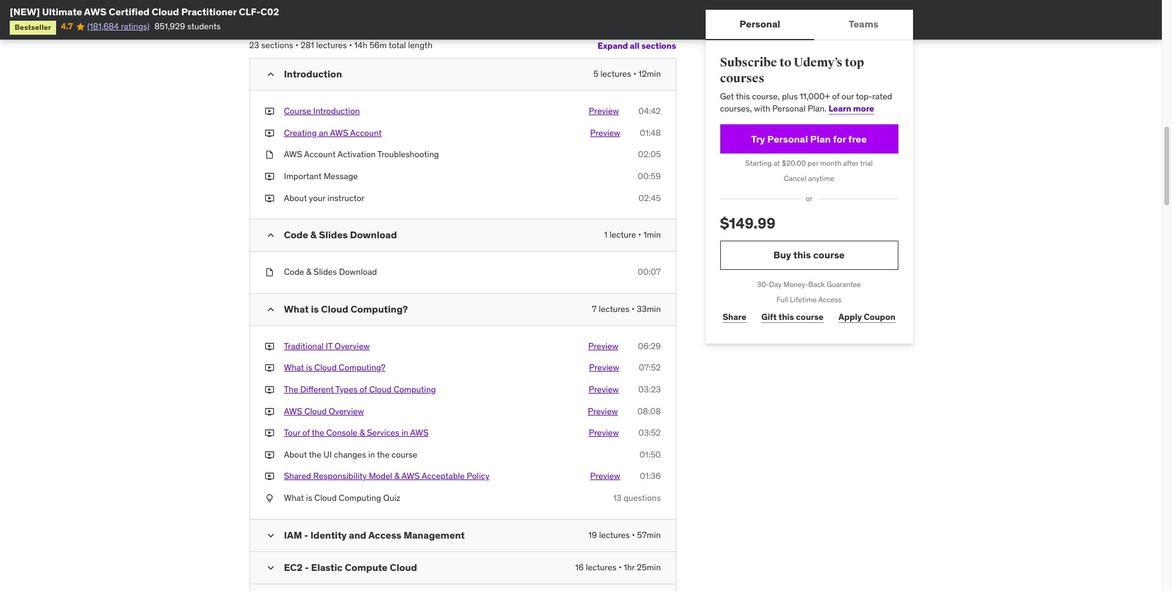 Task type: vqa. For each thing, say whether or not it's contained in the screenshot.
the bottommost WHEN
no



Task type: locate. For each thing, give the bounding box(es) containing it.
preview left 01:48
[[590, 127, 621, 138]]

course up creating
[[284, 106, 311, 117]]

xsmall image
[[265, 127, 274, 139], [265, 149, 274, 161], [265, 171, 274, 183], [265, 193, 274, 205], [265, 267, 274, 279], [265, 341, 274, 353], [265, 384, 274, 396], [265, 406, 274, 418], [265, 428, 274, 440], [265, 450, 274, 462]]

19
[[589, 530, 597, 541]]

what is cloud computing? up it
[[284, 303, 408, 315]]

cloud down traditional it overview button
[[314, 363, 337, 374]]

2 horizontal spatial of
[[833, 91, 840, 102]]

0 vertical spatial -
[[304, 529, 308, 542]]

16 lectures • 1hr 25min
[[575, 562, 661, 573]]

1 vertical spatial account
[[304, 149, 336, 160]]

0 horizontal spatial of
[[303, 428, 310, 439]]

0 vertical spatial what is cloud computing?
[[284, 303, 408, 315]]

what is cloud computing?
[[284, 303, 408, 315], [284, 363, 386, 374]]

• left 57min
[[632, 530, 635, 541]]

tour
[[284, 428, 300, 439]]

1 about from the top
[[284, 193, 307, 204]]

0 vertical spatial course
[[814, 249, 845, 261]]

introduction up 'creating an aws account' on the top left of the page
[[313, 106, 360, 117]]

• left 281
[[296, 40, 299, 51]]

the down services
[[377, 450, 390, 461]]

and
[[349, 529, 367, 542]]

computing? inside button
[[339, 363, 386, 374]]

6 xsmall image from the top
[[265, 341, 274, 353]]

starting at $20.00 per month after trial cancel anytime
[[746, 159, 873, 183]]

preview for 07:52
[[589, 363, 620, 374]]

0 vertical spatial what
[[284, 303, 309, 315]]

• left 1min on the top of page
[[639, 230, 642, 241]]

or
[[806, 194, 813, 203]]

of left our at the right
[[833, 91, 840, 102]]

1hr
[[624, 562, 635, 573]]

281
[[301, 40, 314, 51]]

subscribe
[[720, 55, 778, 70]]

1 what from the top
[[284, 303, 309, 315]]

1 vertical spatial download
[[339, 267, 377, 278]]

13
[[613, 493, 622, 504]]

small image for ec2 - elastic compute cloud
[[265, 562, 277, 575]]

bestseller
[[15, 23, 51, 32]]

3 what from the top
[[284, 493, 304, 504]]

aws
[[84, 5, 107, 18], [330, 127, 348, 138], [284, 149, 302, 160], [284, 406, 302, 417], [410, 428, 429, 439], [402, 471, 420, 482]]

small image for iam
[[265, 530, 277, 542]]

0 vertical spatial this
[[736, 91, 750, 102]]

in inside tour of the console & services in aws button
[[402, 428, 409, 439]]

overview down types
[[329, 406, 364, 417]]

(181,684
[[87, 21, 119, 32]]

aws inside creating an aws account button
[[330, 127, 348, 138]]

access down back
[[819, 295, 842, 304]]

2 what from the top
[[284, 363, 304, 374]]

3 small image from the top
[[265, 562, 277, 575]]

0 vertical spatial course
[[249, 5, 299, 24]]

lectures right 5
[[601, 68, 632, 79]]

personal inside get this course, plus 11,000+ of our top-rated courses, with personal plan.
[[773, 103, 806, 114]]

1 vertical spatial computing?
[[339, 363, 386, 374]]

courses
[[720, 71, 765, 86]]

0 horizontal spatial access
[[369, 529, 402, 542]]

this right buy
[[794, 249, 811, 261]]

0 vertical spatial personal
[[740, 18, 781, 30]]

preview for 01:48
[[590, 127, 621, 138]]

2 vertical spatial small image
[[265, 562, 277, 575]]

851,929
[[155, 21, 185, 32]]

this up "courses,"
[[736, 91, 750, 102]]

1 horizontal spatial access
[[819, 295, 842, 304]]

course for course content
[[249, 5, 299, 24]]

computing down "responsibility"
[[339, 493, 381, 504]]

2 vertical spatial personal
[[768, 133, 808, 145]]

2 vertical spatial course
[[392, 450, 418, 461]]

apply
[[839, 312, 862, 323]]

0 vertical spatial code & slides download
[[284, 229, 397, 241]]

model
[[369, 471, 393, 482]]

course up back
[[814, 249, 845, 261]]

• for ec2 - elastic compute cloud
[[619, 562, 622, 573]]

cloud down "responsibility"
[[314, 493, 337, 504]]

1 vertical spatial small image
[[265, 530, 277, 542]]

1 small image from the top
[[265, 68, 277, 81]]

course introduction button
[[284, 106, 360, 118]]

content
[[302, 5, 356, 24]]

1 vertical spatial course
[[284, 106, 311, 117]]

cloud inside button
[[314, 363, 337, 374]]

preview down 7
[[589, 341, 619, 352]]

creating an aws account
[[284, 127, 382, 138]]

introduction inside course introduction button
[[313, 106, 360, 117]]

get this course, plus 11,000+ of our top-rated courses, with personal plan.
[[720, 91, 893, 114]]

aws right an
[[330, 127, 348, 138]]

aws right services
[[410, 428, 429, 439]]

0 horizontal spatial in
[[368, 450, 375, 461]]

0 vertical spatial account
[[350, 127, 382, 138]]

per
[[808, 159, 819, 168]]

total
[[389, 40, 406, 51]]

account inside button
[[350, 127, 382, 138]]

cloud up it
[[321, 303, 349, 315]]

what up 'the'
[[284, 363, 304, 374]]

• for what is cloud computing?
[[632, 304, 635, 315]]

1 small image from the top
[[265, 304, 277, 316]]

1 vertical spatial code & slides download
[[284, 267, 377, 278]]

about for about your instructor
[[284, 193, 307, 204]]

0 vertical spatial overview
[[335, 341, 370, 352]]

ratings)
[[121, 21, 150, 32]]

0 vertical spatial in
[[402, 428, 409, 439]]

apply coupon
[[839, 312, 896, 323]]

0 vertical spatial small image
[[265, 304, 277, 316]]

0 vertical spatial access
[[819, 295, 842, 304]]

preview left 03:52
[[589, 428, 619, 439]]

course,
[[752, 91, 780, 102]]

this right gift
[[779, 312, 795, 323]]

1 lecture • 1min
[[604, 230, 661, 241]]

cloud
[[152, 5, 179, 18], [321, 303, 349, 315], [314, 363, 337, 374], [369, 384, 392, 395], [304, 406, 327, 417], [314, 493, 337, 504], [390, 562, 417, 574]]

account up aws account activation troubleshooting
[[350, 127, 382, 138]]

[new]
[[10, 5, 40, 18]]

11,000+
[[800, 91, 831, 102]]

access right and
[[369, 529, 402, 542]]

personal down plus
[[773, 103, 806, 114]]

what is cloud computing? down it
[[284, 363, 386, 374]]

0 vertical spatial is
[[311, 303, 319, 315]]

2 small image from the top
[[265, 230, 277, 242]]

expand
[[598, 40, 628, 51]]

sections right the 23
[[261, 40, 293, 51]]

1 xsmall image from the top
[[265, 127, 274, 139]]

preview for 03:23
[[589, 384, 619, 395]]

code & slides download
[[284, 229, 397, 241], [284, 267, 377, 278]]

1 vertical spatial this
[[794, 249, 811, 261]]

• left 12min
[[634, 68, 637, 79]]

1 vertical spatial is
[[306, 363, 312, 374]]

preview up 13
[[590, 471, 621, 482]]

1 horizontal spatial computing
[[394, 384, 436, 395]]

personal button
[[706, 10, 815, 39]]

2 small image from the top
[[265, 530, 277, 542]]

small image
[[265, 68, 277, 81], [265, 230, 277, 242], [265, 562, 277, 575]]

in right changes in the left of the page
[[368, 450, 375, 461]]

01:50
[[640, 450, 661, 461]]

what down shared
[[284, 493, 304, 504]]

share
[[723, 312, 747, 323]]

personal up "$20.00" on the right top of page
[[768, 133, 808, 145]]

in
[[402, 428, 409, 439], [368, 450, 375, 461]]

of right types
[[360, 384, 367, 395]]

the down aws cloud overview button
[[312, 428, 324, 439]]

2 about from the top
[[284, 450, 307, 461]]

01:36
[[640, 471, 661, 482]]

teams button
[[815, 10, 913, 39]]

1 horizontal spatial in
[[402, 428, 409, 439]]

1 vertical spatial code
[[284, 267, 304, 278]]

course up the 23
[[249, 5, 299, 24]]

3 xsmall image from the top
[[265, 471, 274, 483]]

preview down 5
[[589, 106, 619, 117]]

& inside button
[[360, 428, 365, 439]]

important
[[284, 171, 322, 182]]

plan.
[[808, 103, 827, 114]]

0 horizontal spatial sections
[[261, 40, 293, 51]]

course down lifetime
[[796, 312, 824, 323]]

5 xsmall image from the top
[[265, 267, 274, 279]]

preview left 03:23
[[589, 384, 619, 395]]

25min
[[637, 562, 661, 573]]

aws up tour
[[284, 406, 302, 417]]

0 horizontal spatial computing
[[339, 493, 381, 504]]

1 horizontal spatial sections
[[642, 40, 676, 51]]

what up traditional
[[284, 303, 309, 315]]

1 horizontal spatial account
[[350, 127, 382, 138]]

- for ec2
[[305, 562, 309, 574]]

lectures
[[316, 40, 347, 51], [601, 68, 632, 79], [599, 304, 630, 315], [599, 530, 630, 541], [586, 562, 617, 573]]

preview left 08:08
[[588, 406, 618, 417]]

preview
[[589, 106, 619, 117], [590, 127, 621, 138], [589, 341, 619, 352], [589, 363, 620, 374], [589, 384, 619, 395], [588, 406, 618, 417], [589, 428, 619, 439], [590, 471, 621, 482]]

clf-
[[239, 5, 261, 18]]

0 vertical spatial download
[[350, 229, 397, 241]]

your
[[309, 193, 326, 204]]

2 vertical spatial this
[[779, 312, 795, 323]]

• for introduction
[[634, 68, 637, 79]]

cloud down different
[[304, 406, 327, 417]]

1 vertical spatial introduction
[[313, 106, 360, 117]]

0 vertical spatial computing
[[394, 384, 436, 395]]

what is cloud computing? button
[[284, 363, 386, 375]]

2 vertical spatial what
[[284, 493, 304, 504]]

aws right model
[[402, 471, 420, 482]]

1 vertical spatial what
[[284, 363, 304, 374]]

1 vertical spatial what is cloud computing?
[[284, 363, 386, 374]]

traditional it overview
[[284, 341, 370, 352]]

account up important message
[[304, 149, 336, 160]]

0 vertical spatial of
[[833, 91, 840, 102]]

is for 13 questions
[[306, 493, 312, 504]]

23
[[249, 40, 259, 51]]

what inside button
[[284, 363, 304, 374]]

what is cloud computing quiz
[[284, 493, 401, 504]]

0 vertical spatial introduction
[[284, 68, 342, 80]]

1 vertical spatial course
[[796, 312, 824, 323]]

0 vertical spatial code
[[284, 229, 308, 241]]

is down traditional
[[306, 363, 312, 374]]

access inside 30-day money-back guarantee full lifetime access
[[819, 295, 842, 304]]

2 sections from the left
[[642, 40, 676, 51]]

about for about the ui changes in the course
[[284, 450, 307, 461]]

at
[[774, 159, 780, 168]]

02:45
[[639, 193, 661, 204]]

• left 33min
[[632, 304, 635, 315]]

account
[[350, 127, 382, 138], [304, 149, 336, 160]]

lectures right 16
[[586, 562, 617, 573]]

course inside button
[[284, 106, 311, 117]]

introduction down 281
[[284, 68, 342, 80]]

is down shared
[[306, 493, 312, 504]]

lectures for iam - identity and access management
[[599, 530, 630, 541]]

course up shared responsibility model & aws acceptable policy
[[392, 450, 418, 461]]

preview for 03:52
[[589, 428, 619, 439]]

1 vertical spatial personal
[[773, 103, 806, 114]]

2 vertical spatial is
[[306, 493, 312, 504]]

1 vertical spatial small image
[[265, 230, 277, 242]]

of
[[833, 91, 840, 102], [360, 384, 367, 395], [303, 428, 310, 439]]

preview left 07:52
[[589, 363, 620, 374]]

[new] ultimate aws certified cloud practitioner clf-c02
[[10, 5, 279, 18]]

1 vertical spatial overview
[[329, 406, 364, 417]]

overview right it
[[335, 341, 370, 352]]

lectures right 19
[[599, 530, 630, 541]]

back
[[809, 280, 825, 289]]

preview for 08:08
[[588, 406, 618, 417]]

services
[[367, 428, 400, 439]]

1 vertical spatial -
[[305, 562, 309, 574]]

0 vertical spatial small image
[[265, 68, 277, 81]]

what
[[284, 303, 309, 315], [284, 363, 304, 374], [284, 493, 304, 504]]

more
[[854, 103, 875, 114]]

1 vertical spatial of
[[360, 384, 367, 395]]

2 xsmall image from the top
[[265, 363, 274, 375]]

4.7
[[61, 21, 73, 32]]

tour of the console & services in aws
[[284, 428, 429, 439]]

•
[[296, 40, 299, 51], [349, 40, 352, 51], [634, 68, 637, 79], [639, 230, 642, 241], [632, 304, 635, 315], [632, 530, 635, 541], [619, 562, 622, 573]]

this for course,
[[736, 91, 750, 102]]

sections right all
[[642, 40, 676, 51]]

10 xsmall image from the top
[[265, 450, 274, 462]]

of right tour
[[303, 428, 310, 439]]

in right services
[[402, 428, 409, 439]]

small image for code & slides download
[[265, 230, 277, 242]]

1 horizontal spatial of
[[360, 384, 367, 395]]

ec2
[[284, 562, 303, 574]]

lectures right 7
[[599, 304, 630, 315]]

0 vertical spatial about
[[284, 193, 307, 204]]

sections
[[261, 40, 293, 51], [642, 40, 676, 51]]

rated
[[873, 91, 893, 102]]

about left your
[[284, 193, 307, 204]]

overview
[[335, 341, 370, 352], [329, 406, 364, 417]]

computing up services
[[394, 384, 436, 395]]

what for 13 questions
[[284, 493, 304, 504]]

responsibility
[[313, 471, 367, 482]]

- right ec2
[[305, 562, 309, 574]]

is up traditional
[[311, 303, 319, 315]]

lectures right 281
[[316, 40, 347, 51]]

the inside button
[[312, 428, 324, 439]]

slides
[[319, 229, 348, 241], [314, 267, 337, 278]]

trial
[[861, 159, 873, 168]]

small image
[[265, 304, 277, 316], [265, 530, 277, 542]]

about up shared
[[284, 450, 307, 461]]

personal up the subscribe
[[740, 18, 781, 30]]

1 vertical spatial about
[[284, 450, 307, 461]]

• left 1hr
[[619, 562, 622, 573]]

cloud right types
[[369, 384, 392, 395]]

for
[[833, 133, 847, 145]]

introduction
[[284, 68, 342, 80], [313, 106, 360, 117]]

- right iam on the left of page
[[304, 529, 308, 542]]

changes
[[334, 450, 366, 461]]

1 sections from the left
[[261, 40, 293, 51]]

tab list
[[706, 10, 913, 40]]

lifetime
[[790, 295, 817, 304]]

money-
[[784, 280, 809, 289]]

00:07
[[638, 267, 661, 278]]

is inside the what is cloud computing? button
[[306, 363, 312, 374]]

this for course
[[779, 312, 795, 323]]

1 vertical spatial slides
[[314, 267, 337, 278]]

2 vertical spatial of
[[303, 428, 310, 439]]

1 xsmall image from the top
[[265, 106, 274, 118]]

an
[[319, 127, 328, 138]]

quiz
[[383, 493, 401, 504]]

this inside get this course, plus 11,000+ of our top-rated courses, with personal plan.
[[736, 91, 750, 102]]

xsmall image
[[265, 106, 274, 118], [265, 363, 274, 375], [265, 471, 274, 483], [265, 493, 274, 505]]

about
[[284, 193, 307, 204], [284, 450, 307, 461]]

apply coupon button
[[836, 305, 899, 330]]

course
[[249, 5, 299, 24], [284, 106, 311, 117]]

7 lectures • 33min
[[592, 304, 661, 315]]



Task type: describe. For each thing, give the bounding box(es) containing it.
07:52
[[639, 363, 661, 374]]

13 questions
[[613, 493, 661, 504]]

of inside button
[[360, 384, 367, 395]]

the different types of cloud computing button
[[284, 384, 436, 396]]

1 vertical spatial computing
[[339, 493, 381, 504]]

ec2 - elastic compute cloud
[[284, 562, 417, 574]]

subscribe to udemy's top courses
[[720, 55, 865, 86]]

top
[[845, 55, 865, 70]]

14h 56m
[[354, 40, 387, 51]]

02:05
[[638, 149, 661, 160]]

gift this course link
[[759, 305, 827, 330]]

2 what is cloud computing? from the top
[[284, 363, 386, 374]]

anytime
[[809, 174, 835, 183]]

about your instructor
[[284, 193, 365, 204]]

of inside get this course, plus 11,000+ of our top-rated courses, with personal plan.
[[833, 91, 840, 102]]

aws up (181,684
[[84, 5, 107, 18]]

aws inside shared responsibility model & aws acceptable policy button
[[402, 471, 420, 482]]

this inside $149.99 buy this course
[[794, 249, 811, 261]]

sections inside dropdown button
[[642, 40, 676, 51]]

9 xsmall image from the top
[[265, 428, 274, 440]]

06:29
[[638, 341, 661, 352]]

small image for what
[[265, 304, 277, 316]]

1 code & slides download from the top
[[284, 229, 397, 241]]

(181,684 ratings)
[[87, 21, 150, 32]]

ui
[[324, 450, 332, 461]]

the
[[284, 384, 298, 395]]

1min
[[644, 230, 661, 241]]

buy
[[774, 249, 792, 261]]

1 vertical spatial in
[[368, 450, 375, 461]]

aws cloud overview
[[284, 406, 364, 417]]

$20.00
[[782, 159, 806, 168]]

all
[[630, 40, 640, 51]]

creating an aws account button
[[284, 127, 382, 139]]

$149.99
[[720, 214, 776, 233]]

length
[[408, 40, 433, 51]]

12min
[[639, 68, 661, 79]]

lectures for introduction
[[601, 68, 632, 79]]

0 horizontal spatial account
[[304, 149, 336, 160]]

2 code & slides download from the top
[[284, 267, 377, 278]]

preview for 04:42
[[589, 106, 619, 117]]

learn more
[[829, 103, 875, 114]]

3 xsmall image from the top
[[265, 171, 274, 183]]

udemy's
[[794, 55, 843, 70]]

2 xsmall image from the top
[[265, 149, 274, 161]]

tab list containing personal
[[706, 10, 913, 40]]

4 xsmall image from the top
[[265, 493, 274, 505]]

guarantee
[[827, 280, 862, 289]]

console
[[326, 428, 358, 439]]

08:08
[[638, 406, 661, 417]]

month
[[821, 159, 842, 168]]

1 code from the top
[[284, 229, 308, 241]]

with
[[754, 103, 771, 114]]

03:52
[[639, 428, 661, 439]]

expand all sections
[[598, 40, 676, 51]]

practitioner
[[181, 5, 237, 18]]

about the ui changes in the course
[[284, 450, 418, 461]]

overview for aws cloud overview
[[329, 406, 364, 417]]

30-day money-back guarantee full lifetime access
[[758, 280, 862, 304]]

aws inside aws cloud overview button
[[284, 406, 302, 417]]

preview for 06:29
[[589, 341, 619, 352]]

it
[[326, 341, 333, 352]]

different
[[300, 384, 334, 395]]

03:23
[[639, 384, 661, 395]]

cloud up 851,929
[[152, 5, 179, 18]]

• for code & slides download
[[639, 230, 642, 241]]

cancel
[[784, 174, 807, 183]]

try
[[752, 133, 766, 145]]

23 sections • 281 lectures • 14h 56m total length
[[249, 40, 433, 51]]

top-
[[856, 91, 873, 102]]

expand all sections button
[[598, 34, 676, 58]]

gift
[[762, 312, 777, 323]]

policy
[[467, 471, 490, 482]]

iam
[[284, 529, 302, 542]]

overview for traditional it overview
[[335, 341, 370, 352]]

shared responsibility model & aws acceptable policy button
[[284, 471, 490, 483]]

traditional
[[284, 341, 324, 352]]

30-
[[758, 280, 770, 289]]

personal inside button
[[740, 18, 781, 30]]

tour of the console & services in aws button
[[284, 428, 429, 440]]

coupon
[[864, 312, 896, 323]]

1 vertical spatial access
[[369, 529, 402, 542]]

try personal plan for free link
[[720, 125, 899, 154]]

• left the 14h 56m at the top of the page
[[349, 40, 352, 51]]

our
[[842, 91, 854, 102]]

get
[[720, 91, 734, 102]]

c02
[[261, 5, 279, 18]]

7
[[592, 304, 597, 315]]

8 xsmall image from the top
[[265, 406, 274, 418]]

851,929 students
[[155, 21, 221, 32]]

certified
[[109, 5, 150, 18]]

starting
[[746, 159, 772, 168]]

2 code from the top
[[284, 267, 304, 278]]

lectures for ec2 - elastic compute cloud
[[586, 562, 617, 573]]

of inside button
[[303, 428, 310, 439]]

traditional it overview button
[[284, 341, 370, 353]]

aws cloud overview button
[[284, 406, 364, 418]]

is for 7 lectures
[[311, 303, 319, 315]]

& inside button
[[395, 471, 400, 482]]

course inside $149.99 buy this course
[[814, 249, 845, 261]]

plus
[[782, 91, 798, 102]]

33min
[[637, 304, 661, 315]]

aws account activation troubleshooting
[[284, 149, 439, 160]]

creating
[[284, 127, 317, 138]]

shared
[[284, 471, 311, 482]]

the left ui
[[309, 450, 322, 461]]

• for iam - identity and access management
[[632, 530, 635, 541]]

0 vertical spatial slides
[[319, 229, 348, 241]]

instructor
[[328, 193, 365, 204]]

learn
[[829, 103, 852, 114]]

0 vertical spatial computing?
[[351, 303, 408, 315]]

computing inside button
[[394, 384, 436, 395]]

lectures for what is cloud computing?
[[599, 304, 630, 315]]

xsmall image for shared responsibility model & aws acceptable policy
[[265, 471, 274, 483]]

aws inside tour of the console & services in aws button
[[410, 428, 429, 439]]

learn more link
[[829, 103, 875, 114]]

day
[[770, 280, 782, 289]]

04:42
[[639, 106, 661, 117]]

xsmall image for what is cloud computing?
[[265, 363, 274, 375]]

small image for introduction
[[265, 68, 277, 81]]

aws down creating
[[284, 149, 302, 160]]

7 xsmall image from the top
[[265, 384, 274, 396]]

full
[[777, 295, 789, 304]]

- for iam
[[304, 529, 308, 542]]

1 what is cloud computing? from the top
[[284, 303, 408, 315]]

course for course introduction
[[284, 106, 311, 117]]

identity
[[311, 529, 347, 542]]

courses,
[[720, 103, 752, 114]]

cloud right compute
[[390, 562, 417, 574]]

4 xsmall image from the top
[[265, 193, 274, 205]]

xsmall image for course introduction
[[265, 106, 274, 118]]

iam - identity and access management
[[284, 529, 465, 542]]

preview for 01:36
[[590, 471, 621, 482]]

what for 7 lectures
[[284, 303, 309, 315]]

message
[[324, 171, 358, 182]]



